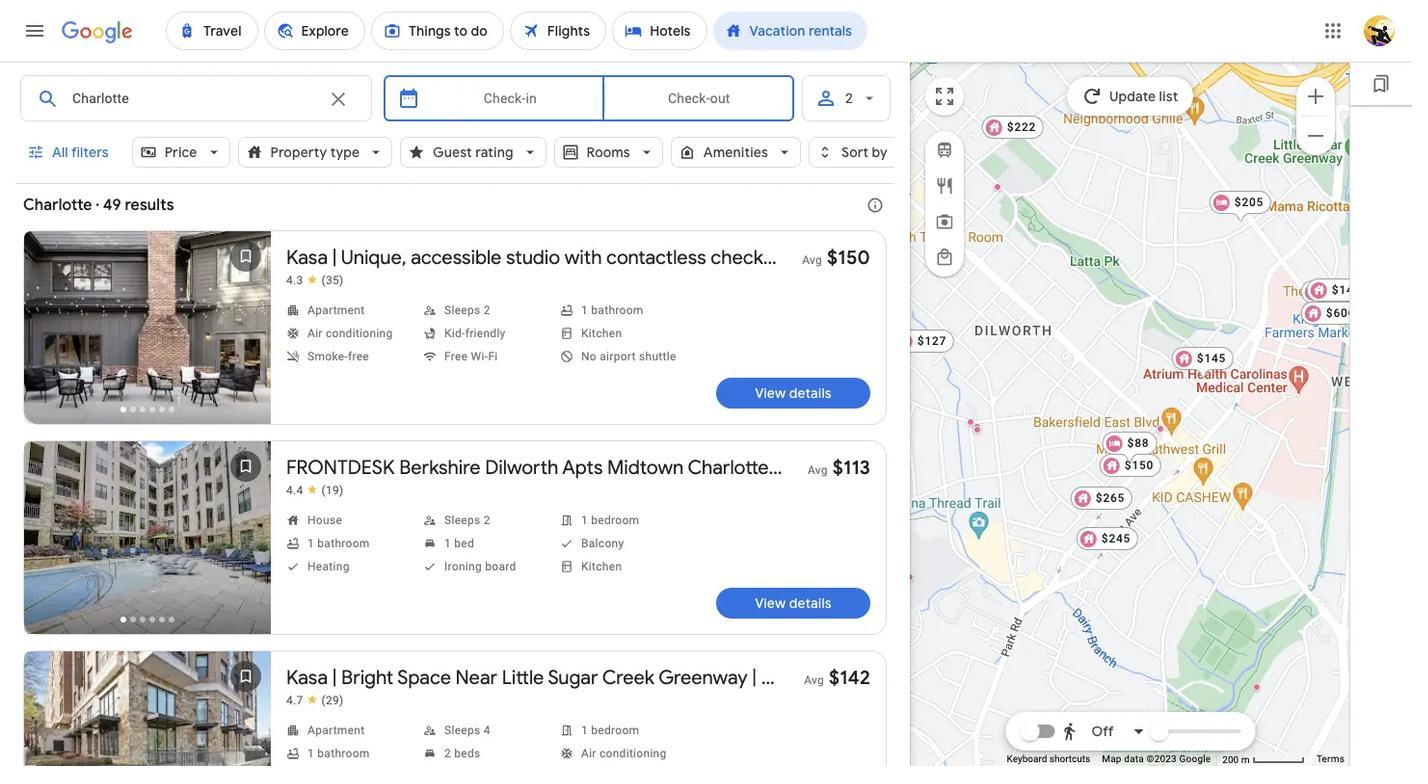 Task type: locate. For each thing, give the bounding box(es) containing it.
back image
[[26, 309, 72, 355], [26, 519, 72, 565], [26, 729, 72, 767]]

photo 1 image for $142
[[24, 652, 271, 767]]

2 vertical spatial photo 1 image
[[24, 652, 271, 767]]

view details button up avg $142 on the right of page
[[716, 588, 871, 619]]

avg for $113
[[808, 464, 828, 477]]

2 vertical spatial avg
[[804, 674, 824, 687]]

keyboard
[[1007, 754, 1048, 765]]

0 horizontal spatial $150
[[827, 246, 871, 270]]

$150 down $88 at the bottom
[[1125, 458, 1154, 472]]

2 vertical spatial photos list
[[24, 652, 271, 767]]

view details for $150
[[755, 385, 832, 402]]

amenities
[[704, 144, 768, 161]]

$127
[[917, 334, 947, 348]]

1 view details link from the top
[[716, 378, 871, 409]]

1 view from the top
[[755, 385, 786, 402]]

avg
[[802, 254, 823, 267], [808, 464, 828, 477], [804, 674, 824, 687]]

$145 link
[[1172, 347, 1234, 379]]

2 back image from the top
[[26, 519, 72, 565]]

photo 1 image
[[24, 231, 271, 424], [24, 442, 271, 634], [24, 652, 271, 767]]

1 vertical spatial photos list
[[24, 442, 271, 651]]

2 view details from the top
[[755, 595, 832, 612]]

1 next image from the top
[[223, 309, 269, 355]]

property type
[[271, 144, 360, 161]]

learn more about these results image
[[852, 182, 899, 229]]

0 horizontal spatial $113
[[833, 456, 871, 480]]

sort by button
[[809, 129, 921, 175]]

1 photo 1 image from the top
[[24, 231, 271, 424]]

filters form
[[15, 62, 921, 195]]

save frontdesk berkshire dilworth apts midtown charlotte - one-bedroom apartment to collection image
[[223, 444, 269, 490]]

photos list for $113
[[24, 442, 271, 651]]

next image down save kasa | unique, accessible studio with contactless check-in | charlotte to collection icon
[[223, 309, 269, 355]]

1 horizontal spatial $113
[[1326, 285, 1355, 298]]

$245
[[1101, 532, 1131, 545]]

avg inside avg $150
[[802, 254, 823, 267]]

1 back image from the top
[[26, 309, 72, 355]]

1 vertical spatial next image
[[223, 729, 269, 767]]

2 view details link from the top
[[716, 588, 871, 619]]

map data ©2023 google
[[1102, 754, 1211, 765]]

0 vertical spatial view details button
[[716, 378, 871, 409]]

clear image
[[327, 88, 350, 111]]

0 vertical spatial $142
[[1332, 283, 1361, 296]]

map
[[1102, 754, 1122, 765]]

200 m button
[[1217, 753, 1311, 767]]

0 vertical spatial photo 1 image
[[24, 231, 271, 424]]

view details button
[[716, 378, 871, 409], [716, 588, 871, 619]]

all
[[52, 144, 68, 161]]

avg inside avg $113
[[808, 464, 828, 477]]

next image
[[223, 309, 269, 355], [223, 729, 269, 767]]

$150 inside map region
[[1125, 458, 1154, 472]]

avg $150
[[802, 246, 871, 270]]

0 vertical spatial details
[[789, 385, 832, 402]]

photo 1 image for $150
[[24, 231, 271, 424]]

0 vertical spatial next image
[[223, 309, 269, 355]]

$205 link
[[1209, 190, 1272, 223]]

avg $142
[[804, 666, 871, 690]]

2 vertical spatial back image
[[26, 729, 72, 767]]

view details up avg $142 on the right of page
[[755, 595, 832, 612]]

avg for $142
[[804, 674, 824, 687]]

1 vertical spatial avg
[[808, 464, 828, 477]]

1 photos list from the top
[[24, 231, 271, 441]]

2101 kirkwood #6:chic 1br in heart of clt w/ porch image
[[973, 426, 981, 433]]

pet friendly 3/2 house with fenced yard image
[[994, 183, 1001, 190]]

1 view details from the top
[[755, 385, 832, 402]]

terms link
[[1317, 754, 1345, 765]]

1 vertical spatial details
[[789, 595, 832, 612]]

property
[[271, 144, 327, 161]]

all filters
[[52, 144, 109, 161]]

pet friendly dilworth house image
[[1253, 683, 1261, 691]]

1 details from the top
[[789, 385, 832, 402]]

1 view details button from the top
[[716, 378, 871, 409]]

0 vertical spatial view details link
[[716, 378, 871, 409]]

view details link up avg $142 on the right of page
[[716, 588, 871, 619]]

avg inside avg $142
[[804, 674, 824, 687]]

0 vertical spatial view details
[[755, 385, 832, 402]]

sort by
[[842, 144, 888, 161]]

view details for $113
[[755, 595, 832, 612]]

3 back image from the top
[[26, 729, 72, 767]]

1 vertical spatial view details link
[[716, 588, 871, 619]]

details up avg $113
[[789, 385, 832, 402]]

view details button for $113
[[716, 588, 871, 619]]

$150 down learn more about these results image
[[827, 246, 871, 270]]

4.3
[[286, 274, 303, 287]]

$265
[[1096, 491, 1125, 505]]

next image for $142
[[223, 729, 269, 767]]

next image for $150
[[223, 309, 269, 355]]

price button
[[132, 129, 230, 175]]

1 horizontal spatial $142
[[1332, 283, 1361, 296]]

0 vertical spatial avg
[[802, 254, 823, 267]]

3 photo 1 image from the top
[[24, 652, 271, 767]]

4.7
[[286, 694, 303, 708]]

charlotte · 49
[[23, 196, 121, 215]]

$150
[[827, 246, 871, 270], [1125, 458, 1154, 472]]

$265 link
[[1071, 486, 1133, 510]]

rooms button
[[554, 129, 663, 175]]

details up avg $142 on the right of page
[[789, 595, 832, 612]]

pet friendly charming yellow cottage in dilworth image
[[1157, 425, 1164, 432]]

$142
[[1332, 283, 1361, 296], [829, 666, 871, 690]]

$606 link
[[1301, 301, 1363, 324]]

1 vertical spatial view details
[[755, 595, 832, 612]]

zoom in map image
[[1305, 84, 1328, 108]]

rooms
[[587, 144, 630, 161]]

back image for $142
[[26, 729, 72, 767]]

0 horizontal spatial $142
[[829, 666, 871, 690]]

$142 inside map region
[[1332, 283, 1361, 296]]

0 vertical spatial $113
[[1326, 285, 1355, 298]]

map region
[[838, 0, 1413, 767]]

2 view from the top
[[755, 595, 786, 612]]

2 next image from the top
[[223, 729, 269, 767]]

view details link up avg $113
[[716, 378, 871, 409]]

1 vertical spatial view details button
[[716, 588, 871, 619]]

$599 link
[[1301, 301, 1363, 324]]

view details
[[755, 385, 832, 402], [755, 595, 832, 612]]

Check-in text field
[[432, 76, 589, 121]]

details for $113
[[789, 595, 832, 612]]

4.7 out of 5 stars from 29 reviews image
[[286, 693, 344, 709]]

$113
[[1326, 285, 1355, 298], [833, 456, 871, 480]]

update list button
[[1067, 77, 1194, 116]]

photo 1 image for $113
[[24, 442, 271, 634]]

view details up avg $113
[[755, 385, 832, 402]]

all filters button
[[15, 129, 124, 175]]

next image down 'save kasa | bright space near little sugar creek greenway | dilworth to collection' image
[[223, 729, 269, 767]]

terms
[[1317, 754, 1345, 765]]

0 vertical spatial photos list
[[24, 231, 271, 441]]

$88
[[1127, 436, 1149, 450]]

$113 link
[[1301, 280, 1363, 313]]

2 details from the top
[[789, 595, 832, 612]]

$150 link
[[1099, 454, 1162, 477]]

details
[[789, 385, 832, 402], [789, 595, 832, 612]]

filters
[[71, 144, 109, 161]]

off
[[1092, 723, 1114, 741]]

results
[[125, 196, 174, 215]]

2 photos list from the top
[[24, 442, 271, 651]]

1 horizontal spatial $150
[[1125, 458, 1154, 472]]

1 vertical spatial photo 1 image
[[24, 442, 271, 634]]

view details button up avg $113
[[716, 378, 871, 409]]

1 vertical spatial back image
[[26, 519, 72, 565]]

update list
[[1110, 88, 1178, 105]]

0 vertical spatial back image
[[26, 309, 72, 355]]

$142 link
[[1307, 278, 1369, 301]]

guest rating button
[[400, 129, 546, 175]]

2 view details button from the top
[[716, 588, 871, 619]]

3 photos list from the top
[[24, 652, 271, 767]]

view
[[755, 385, 786, 402], [755, 595, 786, 612]]

avg $113
[[808, 456, 871, 480]]

0 vertical spatial view
[[755, 385, 786, 402]]

2 photo 1 image from the top
[[24, 442, 271, 634]]

view for $113
[[755, 595, 786, 612]]

800 magnolia #1: chic 2br w/ porch, near dilworth image
[[967, 418, 974, 426]]

1 vertical spatial $150
[[1125, 458, 1154, 472]]

0 vertical spatial $150
[[827, 246, 871, 270]]

photos list
[[24, 231, 271, 441], [24, 442, 271, 651], [24, 652, 271, 767]]

view details link
[[716, 378, 871, 409], [716, 588, 871, 619]]

1 vertical spatial view
[[755, 595, 786, 612]]



Task type: describe. For each thing, give the bounding box(es) containing it.
1 vertical spatial $142
[[829, 666, 871, 690]]

view larger map image
[[933, 85, 957, 108]]

keyboard shortcuts button
[[1007, 753, 1091, 767]]

©2023
[[1147, 754, 1177, 765]]

sort
[[842, 144, 869, 161]]

4.4 out of 5 stars from 19 reviews image
[[286, 483, 344, 499]]

$222 link
[[982, 115, 1044, 138]]

$95
[[1335, 301, 1357, 315]]

main menu image
[[23, 19, 46, 42]]

save kasa | bright space near little sugar creek greenway | dilworth to collection image
[[223, 654, 269, 700]]

shortcuts
[[1050, 754, 1091, 765]]

google
[[1180, 754, 1211, 765]]

$113 inside map region
[[1326, 285, 1355, 298]]

(29)
[[322, 694, 344, 708]]

save kasa | unique, accessible studio with contactless check-in | charlotte to collection image
[[223, 233, 269, 280]]

800 magnolia #4:vibrant 2br near uptown w/ balcony image
[[973, 423, 981, 431]]

next image
[[223, 519, 269, 565]]

(19)
[[322, 484, 344, 498]]

charlotte · 49 results
[[23, 196, 174, 215]]

by
[[872, 144, 888, 161]]

rating
[[476, 144, 514, 161]]

$606
[[1326, 306, 1355, 320]]

$205
[[1234, 195, 1264, 209]]

view details link for $150
[[716, 378, 871, 409]]

guest rating
[[433, 144, 514, 161]]

$145
[[1197, 351, 1226, 365]]

Search for places, hotels and more text field
[[71, 76, 315, 121]]

list
[[1159, 88, 1178, 105]]

details for $150
[[789, 385, 832, 402]]

$95 link
[[1309, 296, 1364, 320]]

view details button for $150
[[716, 378, 871, 409]]

back image for $113
[[26, 519, 72, 565]]

2
[[846, 91, 853, 106]]

$127 link
[[892, 329, 954, 352]]

off button
[[1057, 709, 1151, 755]]

4.3 out of 5 stars from 35 reviews image
[[286, 273, 344, 288]]

Check-out text field
[[620, 76, 779, 121]]

kasa dilworth charlotte image
[[1329, 309, 1337, 317]]

data
[[1125, 754, 1144, 765]]

4.4
[[286, 484, 303, 498]]

200 m
[[1223, 755, 1252, 765]]

(35)
[[322, 274, 344, 287]]

property type button
[[238, 129, 393, 175]]

pet friendly luxury home with hot tub & sauna image
[[906, 573, 914, 581]]

photos list for $142
[[24, 652, 271, 767]]

photos list for $150
[[24, 231, 271, 441]]

m
[[1242, 755, 1250, 765]]

back image for $150
[[26, 309, 72, 355]]

price
[[165, 144, 197, 161]]

zoom out map image
[[1305, 124, 1328, 147]]

update
[[1110, 88, 1156, 105]]

type
[[330, 144, 360, 161]]

charming yellow cottage in dilworth! image
[[1157, 425, 1164, 432]]

200
[[1223, 755, 1239, 765]]

$599
[[1326, 306, 1355, 320]]

$245 link
[[1076, 527, 1139, 550]]

view details link for $113
[[716, 588, 871, 619]]

2 button
[[802, 75, 891, 121]]

keyboard shortcuts
[[1007, 754, 1091, 765]]

$88 link
[[1102, 431, 1157, 464]]

guest
[[433, 144, 472, 161]]

amenities button
[[671, 129, 801, 175]]

1 vertical spatial $113
[[833, 456, 871, 480]]

avg for $150
[[802, 254, 823, 267]]

$222
[[1007, 120, 1036, 134]]

view for $150
[[755, 385, 786, 402]]



Task type: vqa. For each thing, say whether or not it's contained in the screenshot.
Properties
no



